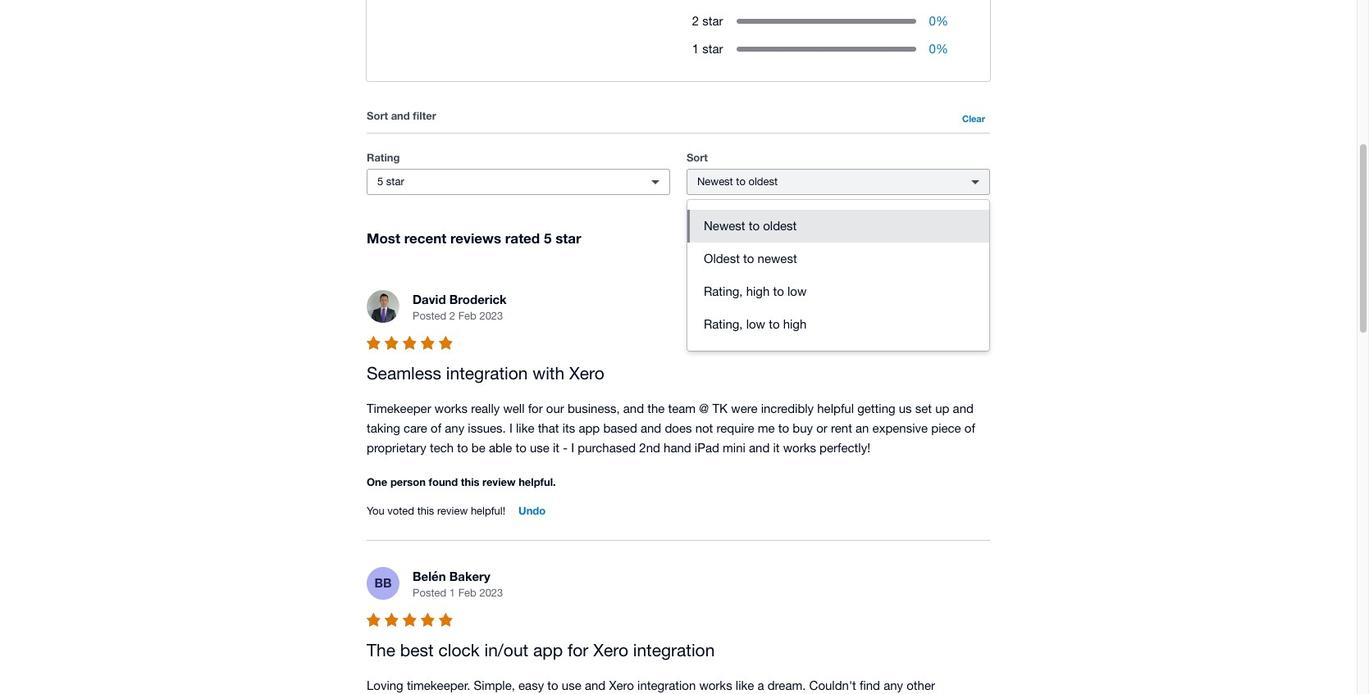 Task type: vqa. For each thing, say whether or not it's contained in the screenshot.
bottommost 2023
yes



Task type: locate. For each thing, give the bounding box(es) containing it.
2 2023 from the top
[[479, 587, 503, 600]]

0 horizontal spatial review
[[437, 505, 468, 517]]

for inside timekeeper works really well for our business, and the team @ tk were incredibly helpful getting us set up and taking care of any issues. i like that its app based and does not require me to buy or rent an expensive piece of proprietary tech to be able to use it - i purchased 2nd hand ipad mini and it works perfectly!
[[528, 402, 543, 416]]

seamless
[[367, 363, 441, 383]]

0 vertical spatial low
[[787, 285, 807, 299]]

1 vertical spatial i
[[571, 441, 574, 455]]

1 vertical spatial 2
[[449, 310, 455, 322]]

star down 2 star
[[702, 42, 723, 56]]

1
[[692, 42, 699, 56], [449, 587, 455, 600]]

0 horizontal spatial 5
[[377, 176, 383, 188]]

use
[[530, 441, 549, 455], [562, 679, 581, 693]]

any inside loving timekeeper. simple, easy to use and xero integration works like a dream. couldn't find any other
[[884, 679, 903, 693]]

1 rating, from the top
[[704, 285, 743, 299]]

1 horizontal spatial this
[[461, 476, 479, 489]]

like left a
[[736, 679, 754, 693]]

the best clock in/out app for xero integration
[[367, 640, 715, 660]]

newest inside popup button
[[697, 176, 733, 188]]

oldest
[[704, 252, 740, 266]]

star
[[702, 14, 723, 28], [702, 42, 723, 56], [386, 176, 404, 188], [555, 230, 581, 247]]

helpful.
[[519, 476, 556, 489]]

posted inside the david broderick posted 2 feb 2023
[[413, 310, 446, 322]]

posted for best
[[413, 587, 446, 600]]

1 horizontal spatial any
[[884, 679, 903, 693]]

1 horizontal spatial for
[[568, 640, 588, 660]]

2 % from the top
[[936, 42, 948, 56]]

app
[[579, 422, 600, 436], [533, 640, 563, 660]]

based
[[603, 422, 637, 436]]

0 vertical spatial posted
[[413, 310, 446, 322]]

0 horizontal spatial any
[[445, 422, 464, 436]]

newest to oldest
[[697, 176, 778, 188], [704, 219, 797, 233]]

rating, for rating, low to high
[[704, 317, 743, 331]]

0 horizontal spatial like
[[516, 422, 534, 436]]

1 vertical spatial for
[[568, 640, 588, 660]]

feb inside the david broderick posted 2 feb 2023
[[458, 310, 476, 322]]

timekeeper works really well for our business, and the team @ tk were incredibly helpful getting us set up and taking care of any issues. i like that its app based and does not require me to buy or rent an expensive piece of proprietary tech to be able to use it - i purchased 2nd hand ipad mini and it works perfectly!
[[367, 402, 979, 455]]

0 vertical spatial for
[[528, 402, 543, 416]]

sort for sort
[[687, 151, 708, 164]]

2 posted from the top
[[413, 587, 446, 600]]

1 vertical spatial 5
[[544, 230, 552, 247]]

1 horizontal spatial 5
[[544, 230, 552, 247]]

0 vertical spatial oldest
[[749, 176, 778, 188]]

5 down rating
[[377, 176, 383, 188]]

seamless integration with xero
[[367, 363, 604, 383]]

david broderick posted 2 feb 2023
[[413, 292, 507, 322]]

0 vertical spatial use
[[530, 441, 549, 455]]

app down business,
[[579, 422, 600, 436]]

proprietary
[[367, 441, 426, 455]]

1 vertical spatial like
[[736, 679, 754, 693]]

0 vertical spatial newest to oldest
[[697, 176, 778, 188]]

newest to oldest button
[[687, 210, 989, 243]]

of right piece
[[965, 422, 975, 436]]

0 vertical spatial newest
[[697, 176, 733, 188]]

its
[[562, 422, 575, 436]]

low down rating, high to low
[[746, 317, 765, 331]]

oldest
[[749, 176, 778, 188], [763, 219, 797, 233]]

2 0 from the top
[[929, 42, 936, 56]]

i down well
[[509, 422, 513, 436]]

care
[[404, 422, 427, 436]]

1 horizontal spatial low
[[787, 285, 807, 299]]

0 vertical spatial review
[[482, 476, 516, 489]]

% for 2 star
[[936, 14, 948, 28]]

oldest up oldest to newest at the right
[[749, 176, 778, 188]]

0 vertical spatial 5
[[377, 176, 383, 188]]

0 vertical spatial 0 %
[[929, 14, 948, 28]]

low down newest
[[787, 285, 807, 299]]

posted
[[413, 310, 446, 322], [413, 587, 446, 600]]

integration
[[446, 363, 528, 383], [633, 640, 715, 660], [637, 679, 696, 693]]

1 horizontal spatial app
[[579, 422, 600, 436]]

1 feb from the top
[[458, 310, 476, 322]]

to inside popup button
[[736, 176, 746, 188]]

works
[[435, 402, 468, 416], [783, 441, 816, 455], [699, 679, 732, 693]]

sort and filter
[[367, 109, 436, 122]]

this
[[461, 476, 479, 489], [417, 505, 434, 517]]

1 horizontal spatial works
[[699, 679, 732, 693]]

high down rating, high to low
[[783, 317, 807, 331]]

2023 down the bakery
[[479, 587, 503, 600]]

1 vertical spatial any
[[884, 679, 903, 693]]

piece
[[931, 422, 961, 436]]

us
[[899, 402, 912, 416]]

undo
[[518, 504, 546, 517]]

for
[[528, 402, 543, 416], [568, 640, 588, 660]]

bakery
[[449, 569, 490, 584]]

0 %
[[929, 14, 948, 28], [929, 42, 948, 56]]

feb down broderick at the top left of the page
[[458, 310, 476, 322]]

and down me
[[749, 441, 770, 455]]

star inside popup button
[[386, 176, 404, 188]]

sort
[[367, 109, 388, 122], [687, 151, 708, 164]]

0 horizontal spatial this
[[417, 505, 434, 517]]

1 horizontal spatial sort
[[687, 151, 708, 164]]

the
[[647, 402, 665, 416]]

any inside timekeeper works really well for our business, and the team @ tk were incredibly helpful getting us set up and taking care of any issues. i like that its app based and does not require me to buy or rent an expensive piece of proprietary tech to be able to use it - i purchased 2nd hand ipad mini and it works perfectly!
[[445, 422, 464, 436]]

0 vertical spatial this
[[461, 476, 479, 489]]

%
[[936, 14, 948, 28], [936, 42, 948, 56]]

integration inside loving timekeeper. simple, easy to use and xero integration works like a dream. couldn't find any other
[[637, 679, 696, 693]]

2 vertical spatial integration
[[637, 679, 696, 693]]

1 vertical spatial newest
[[704, 219, 745, 233]]

newest inside button
[[704, 219, 745, 233]]

0 horizontal spatial use
[[530, 441, 549, 455]]

simple,
[[474, 679, 515, 693]]

0 horizontal spatial works
[[435, 402, 468, 416]]

1 vertical spatial high
[[783, 317, 807, 331]]

1 vertical spatial works
[[783, 441, 816, 455]]

1 posted from the top
[[413, 310, 446, 322]]

newest to oldest for newest to oldest popup button
[[697, 176, 778, 188]]

0 horizontal spatial for
[[528, 402, 543, 416]]

of
[[431, 422, 441, 436], [965, 422, 975, 436]]

1 horizontal spatial of
[[965, 422, 975, 436]]

1 vertical spatial %
[[936, 42, 948, 56]]

1 vertical spatial oldest
[[763, 219, 797, 233]]

1 horizontal spatial review
[[482, 476, 516, 489]]

posted down the david
[[413, 310, 446, 322]]

0 vertical spatial i
[[509, 422, 513, 436]]

0 vertical spatial high
[[746, 285, 770, 299]]

2 down broderick at the top left of the page
[[449, 310, 455, 322]]

issues.
[[468, 422, 506, 436]]

oldest inside newest to oldest popup button
[[749, 176, 778, 188]]

0 vertical spatial feb
[[458, 310, 476, 322]]

for right in/out
[[568, 640, 588, 660]]

posted down the belén
[[413, 587, 446, 600]]

star up 1 star
[[702, 14, 723, 28]]

not
[[695, 422, 713, 436]]

like
[[516, 422, 534, 436], [736, 679, 754, 693]]

0 vertical spatial any
[[445, 422, 464, 436]]

rating,
[[704, 285, 743, 299], [704, 317, 743, 331]]

1 horizontal spatial 1
[[692, 42, 699, 56]]

and up 2nd
[[641, 422, 661, 436]]

reviews
[[450, 230, 501, 247]]

2 star
[[692, 14, 723, 28]]

any right find
[[884, 679, 903, 693]]

find
[[860, 679, 880, 693]]

2 feb from the top
[[458, 587, 476, 600]]

newest to oldest inside button
[[704, 219, 797, 233]]

1 % from the top
[[936, 14, 948, 28]]

feb
[[458, 310, 476, 322], [458, 587, 476, 600]]

use down that at the bottom of the page
[[530, 441, 549, 455]]

0 horizontal spatial app
[[533, 640, 563, 660]]

it
[[553, 441, 560, 455], [773, 441, 780, 455]]

1 vertical spatial sort
[[687, 151, 708, 164]]

1 horizontal spatial 2
[[692, 14, 699, 28]]

low
[[787, 285, 807, 299], [746, 317, 765, 331]]

rating, down rating, high to low
[[704, 317, 743, 331]]

i
[[509, 422, 513, 436], [571, 441, 574, 455]]

easy
[[518, 679, 544, 693]]

oldest inside newest to oldest button
[[763, 219, 797, 233]]

newest to oldest inside popup button
[[697, 176, 778, 188]]

1 down 2 star
[[692, 42, 699, 56]]

0 horizontal spatial it
[[553, 441, 560, 455]]

newest
[[758, 252, 797, 266]]

2023
[[479, 310, 503, 322], [479, 587, 503, 600]]

group
[[687, 200, 989, 351]]

rating, low to high button
[[687, 308, 989, 341]]

newest for newest to oldest button
[[704, 219, 745, 233]]

2023 for with
[[479, 310, 503, 322]]

low inside 'rating, high to low' button
[[787, 285, 807, 299]]

1 vertical spatial 0
[[929, 42, 936, 56]]

any
[[445, 422, 464, 436], [884, 679, 903, 693]]

david
[[413, 292, 446, 306]]

newest
[[697, 176, 733, 188], [704, 219, 745, 233]]

1 down the bakery
[[449, 587, 455, 600]]

0 vertical spatial rating,
[[704, 285, 743, 299]]

0 horizontal spatial sort
[[367, 109, 388, 122]]

works left really at the bottom of page
[[435, 402, 468, 416]]

1 0 % from the top
[[929, 14, 948, 28]]

dream.
[[768, 679, 806, 693]]

0 horizontal spatial high
[[746, 285, 770, 299]]

oldest up newest
[[763, 219, 797, 233]]

feb for integration
[[458, 310, 476, 322]]

to inside loving timekeeper. simple, easy to use and xero integration works like a dream. couldn't find any other
[[547, 679, 558, 693]]

review down "one person found this review helpful." at the bottom left
[[437, 505, 468, 517]]

and right easy
[[585, 679, 606, 693]]

1 vertical spatial newest to oldest
[[704, 219, 797, 233]]

0 horizontal spatial 1
[[449, 587, 455, 600]]

1 vertical spatial low
[[746, 317, 765, 331]]

0 horizontal spatial i
[[509, 422, 513, 436]]

1 vertical spatial posted
[[413, 587, 446, 600]]

rating, inside rating, low to high button
[[704, 317, 743, 331]]

1 vertical spatial 2023
[[479, 587, 503, 600]]

1 2023 from the top
[[479, 310, 503, 322]]

2 0 % from the top
[[929, 42, 948, 56]]

most recent reviews rated 5 star
[[367, 230, 581, 247]]

2 up 1 star
[[692, 14, 699, 28]]

best
[[400, 640, 434, 660]]

2 vertical spatial works
[[699, 679, 732, 693]]

1 vertical spatial feb
[[458, 587, 476, 600]]

high up rating, low to high on the top
[[746, 285, 770, 299]]

review up helpful!
[[482, 476, 516, 489]]

0 vertical spatial sort
[[367, 109, 388, 122]]

able
[[489, 441, 512, 455]]

2 vertical spatial xero
[[609, 679, 634, 693]]

2023 inside belén  bakery posted 1 feb 2023
[[479, 587, 503, 600]]

0 vertical spatial app
[[579, 422, 600, 436]]

works down buy at the right
[[783, 441, 816, 455]]

use right easy
[[562, 679, 581, 693]]

1 horizontal spatial i
[[571, 441, 574, 455]]

rating, down oldest
[[704, 285, 743, 299]]

1 vertical spatial 1
[[449, 587, 455, 600]]

of up tech
[[431, 422, 441, 436]]

2023 inside the david broderick posted 2 feb 2023
[[479, 310, 503, 322]]

1 horizontal spatial it
[[773, 441, 780, 455]]

0 vertical spatial %
[[936, 14, 948, 28]]

star right rated
[[555, 230, 581, 247]]

incredibly
[[761, 402, 814, 416]]

feb inside belén  bakery posted 1 feb 2023
[[458, 587, 476, 600]]

2 horizontal spatial works
[[783, 441, 816, 455]]

1 inside belén  bakery posted 1 feb 2023
[[449, 587, 455, 600]]

like inside timekeeper works really well for our business, and the team @ tk were incredibly helpful getting us set up and taking care of any issues. i like that its app based and does not require me to buy or rent an expensive piece of proprietary tech to be able to use it - i purchased 2nd hand ipad mini and it works perfectly!
[[516, 422, 534, 436]]

1 horizontal spatial like
[[736, 679, 754, 693]]

one
[[367, 476, 387, 489]]

to
[[736, 176, 746, 188], [749, 219, 760, 233], [743, 252, 754, 266], [773, 285, 784, 299], [769, 317, 780, 331], [778, 422, 789, 436], [457, 441, 468, 455], [516, 441, 526, 455], [547, 679, 558, 693]]

rating, high to low
[[704, 285, 807, 299]]

0 vertical spatial 1
[[692, 42, 699, 56]]

1 0 from the top
[[929, 14, 936, 28]]

1 vertical spatial 0 %
[[929, 42, 948, 56]]

5 right rated
[[544, 230, 552, 247]]

0 vertical spatial 0
[[929, 14, 936, 28]]

it down me
[[773, 441, 780, 455]]

2 rating, from the top
[[704, 317, 743, 331]]

posted inside belén  bakery posted 1 feb 2023
[[413, 587, 446, 600]]

this right voted
[[417, 505, 434, 517]]

rating, inside 'rating, high to low' button
[[704, 285, 743, 299]]

high
[[746, 285, 770, 299], [783, 317, 807, 331]]

voted
[[387, 505, 414, 517]]

like inside loving timekeeper. simple, easy to use and xero integration works like a dream. couldn't find any other
[[736, 679, 754, 693]]

like down well
[[516, 422, 534, 436]]

it left - at the bottom of the page
[[553, 441, 560, 455]]

star down rating
[[386, 176, 404, 188]]

0 vertical spatial like
[[516, 422, 534, 436]]

app up easy
[[533, 640, 563, 660]]

2023 down broderick at the top left of the page
[[479, 310, 503, 322]]

0 horizontal spatial low
[[746, 317, 765, 331]]

posted for integration
[[413, 310, 446, 322]]

0 horizontal spatial of
[[431, 422, 441, 436]]

this right found at the bottom left of page
[[461, 476, 479, 489]]

newest for newest to oldest popup button
[[697, 176, 733, 188]]

0 for 1 star
[[929, 42, 936, 56]]

1 vertical spatial use
[[562, 679, 581, 693]]

1 vertical spatial rating,
[[704, 317, 743, 331]]

0
[[929, 14, 936, 28], [929, 42, 936, 56]]

works inside loving timekeeper. simple, easy to use and xero integration works like a dream. couldn't find any other
[[699, 679, 732, 693]]

list box
[[687, 200, 989, 351]]

for left the 'our'
[[528, 402, 543, 416]]

works left a
[[699, 679, 732, 693]]

5 star
[[377, 176, 404, 188]]

does
[[665, 422, 692, 436]]

1 horizontal spatial use
[[562, 679, 581, 693]]

0 vertical spatial 2023
[[479, 310, 503, 322]]

feb down the bakery
[[458, 587, 476, 600]]

xero
[[569, 363, 604, 383], [593, 640, 628, 660], [609, 679, 634, 693]]

% for 1 star
[[936, 42, 948, 56]]

0 horizontal spatial 2
[[449, 310, 455, 322]]

i right - at the bottom of the page
[[571, 441, 574, 455]]

taking
[[367, 422, 400, 436]]

any up tech
[[445, 422, 464, 436]]

0 % for 2 star
[[929, 14, 948, 28]]

oldest for newest to oldest popup button
[[749, 176, 778, 188]]



Task type: describe. For each thing, give the bounding box(es) containing it.
require
[[717, 422, 754, 436]]

2 of from the left
[[965, 422, 975, 436]]

clear button
[[957, 107, 990, 130]]

tk
[[712, 402, 728, 416]]

purchased
[[578, 441, 636, 455]]

an
[[856, 422, 869, 436]]

a
[[758, 679, 764, 693]]

0 vertical spatial 2
[[692, 14, 699, 28]]

and inside loving timekeeper. simple, easy to use and xero integration works like a dream. couldn't find any other
[[585, 679, 606, 693]]

1 vertical spatial integration
[[633, 640, 715, 660]]

1 vertical spatial app
[[533, 640, 563, 660]]

hand
[[664, 441, 691, 455]]

rated
[[505, 230, 540, 247]]

the
[[367, 640, 395, 660]]

and left the the
[[623, 402, 644, 416]]

xero inside loving timekeeper. simple, easy to use and xero integration works like a dream. couldn't find any other
[[609, 679, 634, 693]]

one person found this review helpful.
[[367, 476, 556, 489]]

timekeeper.
[[407, 679, 470, 693]]

5 inside 5 star popup button
[[377, 176, 383, 188]]

@
[[699, 402, 709, 416]]

rating, high to low button
[[687, 276, 989, 308]]

loving
[[367, 679, 403, 693]]

-
[[563, 441, 568, 455]]

well
[[503, 402, 525, 416]]

bb
[[374, 576, 392, 591]]

group containing newest to oldest
[[687, 200, 989, 351]]

really
[[471, 402, 500, 416]]

other
[[907, 679, 935, 693]]

be
[[472, 441, 485, 455]]

getting
[[857, 402, 895, 416]]

app inside timekeeper works really well for our business, and the team @ tk were incredibly helpful getting us set up and taking care of any issues. i like that its app based and does not require me to buy or rent an expensive piece of proprietary tech to be able to use it - i purchased 2nd hand ipad mini and it works perfectly!
[[579, 422, 600, 436]]

up
[[935, 402, 949, 416]]

2 inside the david broderick posted 2 feb 2023
[[449, 310, 455, 322]]

low inside rating, low to high button
[[746, 317, 765, 331]]

1 vertical spatial review
[[437, 505, 468, 517]]

1 of from the left
[[431, 422, 441, 436]]

that
[[538, 422, 559, 436]]

oldest to newest button
[[687, 243, 989, 276]]

0 for 2 star
[[929, 14, 936, 28]]

star for 5 star
[[386, 176, 404, 188]]

1 vertical spatial this
[[417, 505, 434, 517]]

tech
[[430, 441, 454, 455]]

0 vertical spatial works
[[435, 402, 468, 416]]

newest to oldest button
[[687, 169, 990, 195]]

broderick
[[449, 292, 507, 306]]

rating, low to high
[[704, 317, 807, 331]]

belén  bakery posted 1 feb 2023
[[413, 569, 503, 600]]

oldest to newest
[[704, 252, 797, 266]]

perfectly!
[[820, 441, 870, 455]]

1 horizontal spatial high
[[783, 317, 807, 331]]

clear
[[962, 113, 985, 123]]

belén
[[413, 569, 446, 584]]

sort for sort and filter
[[367, 109, 388, 122]]

oldest for newest to oldest button
[[763, 219, 797, 233]]

couldn't
[[809, 679, 856, 693]]

and left 'filter'
[[391, 109, 410, 122]]

in/out
[[484, 640, 528, 660]]

loving timekeeper. simple, easy to use and xero integration works like a dream. couldn't find any other
[[367, 679, 939, 695]]

most
[[367, 230, 400, 247]]

rating
[[367, 151, 400, 164]]

you voted this review helpful!
[[367, 505, 505, 517]]

expensive
[[872, 422, 928, 436]]

found
[[429, 476, 458, 489]]

2 it from the left
[[773, 441, 780, 455]]

star for 1 star
[[702, 42, 723, 56]]

use inside timekeeper works really well for our business, and the team @ tk were incredibly helpful getting us set up and taking care of any issues. i like that its app based and does not require me to buy or rent an expensive piece of proprietary tech to be able to use it - i purchased 2nd hand ipad mini and it works perfectly!
[[530, 441, 549, 455]]

mini
[[723, 441, 746, 455]]

business,
[[568, 402, 620, 416]]

our
[[546, 402, 564, 416]]

5 star button
[[367, 169, 670, 195]]

recent
[[404, 230, 446, 247]]

2023 for clock
[[479, 587, 503, 600]]

you
[[367, 505, 384, 517]]

0 vertical spatial integration
[[446, 363, 528, 383]]

rating, for rating, high to low
[[704, 285, 743, 299]]

undo button
[[509, 498, 556, 524]]

timekeeper
[[367, 402, 431, 416]]

helpful
[[817, 402, 854, 416]]

buy
[[793, 422, 813, 436]]

use inside loving timekeeper. simple, easy to use and xero integration works like a dream. couldn't find any other
[[562, 679, 581, 693]]

and right up
[[953, 402, 974, 416]]

helpful!
[[471, 505, 505, 517]]

person
[[390, 476, 426, 489]]

set
[[915, 402, 932, 416]]

1 it from the left
[[553, 441, 560, 455]]

1 star
[[692, 42, 723, 56]]

clock
[[438, 640, 480, 660]]

0 % for 1 star
[[929, 42, 948, 56]]

1 vertical spatial xero
[[593, 640, 628, 660]]

feb for best
[[458, 587, 476, 600]]

were
[[731, 402, 758, 416]]

filter
[[413, 109, 436, 122]]

star for 2 star
[[702, 14, 723, 28]]

0 vertical spatial xero
[[569, 363, 604, 383]]

newest to oldest for newest to oldest button
[[704, 219, 797, 233]]

me
[[758, 422, 775, 436]]

team
[[668, 402, 696, 416]]

list box containing newest to oldest
[[687, 200, 989, 351]]

2nd
[[639, 441, 660, 455]]

ipad
[[695, 441, 719, 455]]

with
[[533, 363, 564, 383]]



